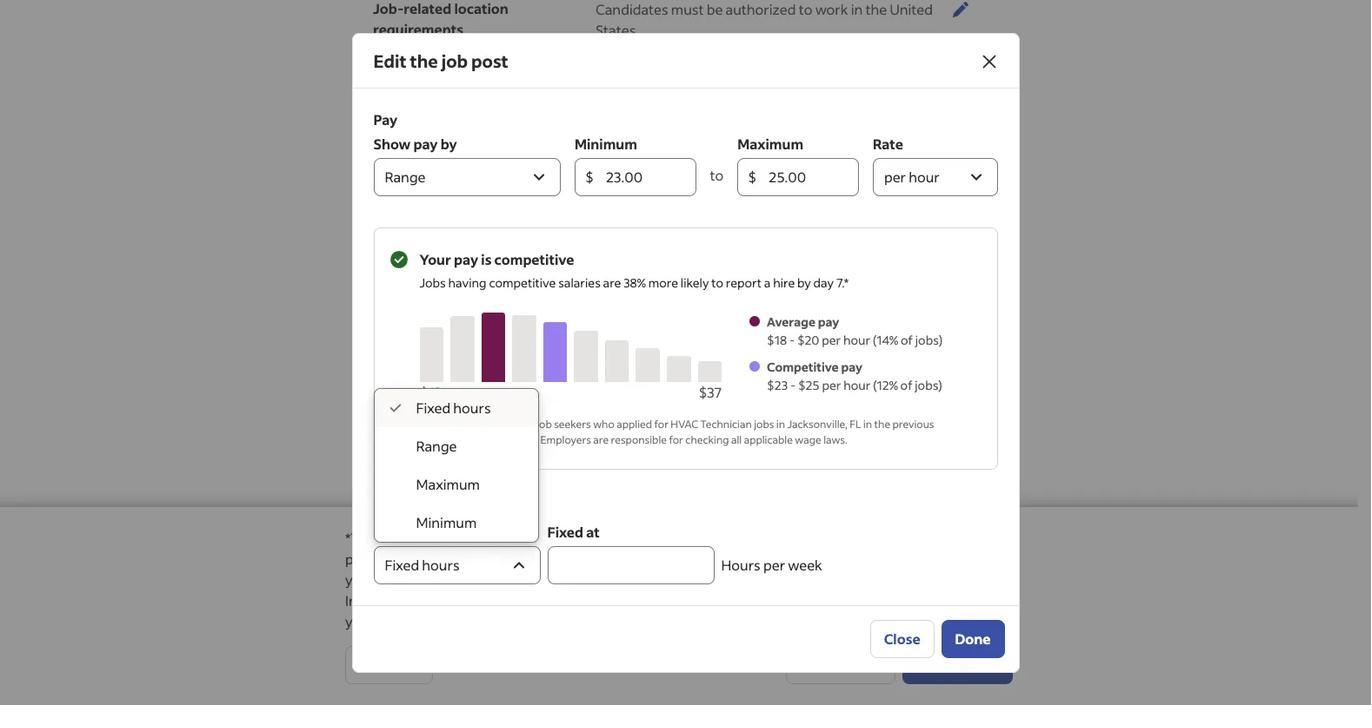 Task type: vqa. For each thing, say whether or not it's contained in the screenshot.
bottom the jobs)
yes



Task type: locate. For each thing, give the bounding box(es) containing it.
application.
[[764, 613, 838, 631]]

hour left the edit contact icon
[[909, 167, 940, 186]]

competitive pay $23 - $25 per hour (12% of jobs)
[[767, 359, 942, 393]]

is
[[481, 250, 492, 268]]

indeed inside *based on an analysis of job seekers who applied for hvac technician jobs in jacksonville, fl in the previous month. indeed data (us). employers are responsible for checking all applicable wage laws.
[[456, 433, 490, 446]]

0 horizontal spatial for
[[528, 520, 545, 536]]

back button
[[345, 647, 433, 685]]

post inside *the numbers provided are estimates based on past performance and do not guarantee future performance. by selecting confirm, you agree that you have reviewed and edited this job post to reflect your requirements, and that this job will be posted and applications will be processed in accordance with indeed's
[[911, 550, 939, 569]]

likely
[[681, 274, 709, 291]]

pay left types
[[527, 483, 548, 500]]

terms
[[610, 592, 649, 610]]

1 vertical spatial post
[[911, 550, 939, 569]]

and up service
[[668, 571, 692, 589]]

in right work
[[851, 0, 863, 18]]

1 horizontal spatial policy
[[542, 592, 580, 610]]

the inside *based on an analysis of job seekers who applied for hvac technician jobs in jacksonville, fl in the previous month. indeed data (us). employers are responsible for checking all applicable wage laws.
[[874, 418, 890, 431]]

average
[[767, 313, 816, 330]]

0 vertical spatial indeed
[[518, 344, 564, 363]]

job down job-related location requirements
[[441, 49, 468, 72]]

0 horizontal spatial maximum
[[416, 475, 480, 493]]

edit the job post
[[373, 49, 508, 72]]

in inside candidates must be authorized to work in the united states.
[[851, 0, 863, 18]]

fixed hours inside option
[[416, 399, 491, 417]]

1 horizontal spatial maximum
[[738, 134, 803, 153]]

are left the 38%
[[603, 274, 621, 291]]

you down at
[[572, 550, 596, 569]]

have inside ". you consent to indeed informing a user that you have opened, viewed or made a decision regarding the user's application."
[[372, 613, 403, 631]]

0 horizontal spatial policy
[[450, 592, 486, 610]]

a left hire
[[764, 274, 771, 291]]

edit
[[373, 49, 407, 72]]

policy up viewed
[[450, 592, 486, 610]]

the right the fl
[[874, 418, 890, 431]]

2 horizontal spatial be
[[800, 571, 816, 589]]

salaries
[[558, 274, 601, 291]]

0 vertical spatial jobs)
[[915, 332, 943, 348]]

minimum inside show by 'list box'
[[416, 513, 477, 532]]

states.
[[596, 21, 639, 39]]

in
[[851, 0, 863, 18], [776, 418, 785, 431], [863, 418, 872, 431], [888, 571, 900, 589]]

- for $20
[[789, 332, 795, 348]]

competitive down name
[[489, 274, 556, 291]]

have down 'performance'
[[695, 550, 726, 569]]

indeed down an
[[456, 433, 490, 446]]

hours inside dropdown button
[[422, 556, 460, 574]]

1 horizontal spatial $
[[748, 167, 757, 186]]

indeed for how you heard about indeed
[[518, 344, 564, 363]]

0 horizontal spatial your
[[345, 571, 375, 589]]

2 policy from the left
[[542, 592, 580, 610]]

pay down the average pay $18 - $20 per hour (14% of jobs) at the right of the page
[[841, 359, 862, 375]]

pay inside competitive pay $23 - $25 per hour (12% of jobs)
[[841, 359, 862, 375]]

by
[[441, 134, 457, 153], [797, 274, 811, 291], [413, 523, 430, 541]]

pay for your
[[454, 250, 478, 268]]

competitive right is
[[494, 250, 574, 268]]

week
[[788, 556, 822, 574]]

hour left (12%
[[844, 377, 871, 393]]

0 vertical spatial pay
[[373, 110, 398, 128]]

Maximum field
[[769, 158, 848, 196]]

the
[[866, 0, 887, 18], [410, 49, 438, 72], [874, 418, 890, 431], [699, 613, 720, 631]]

- inside competitive pay $23 - $25 per hour (12% of jobs)
[[790, 377, 796, 393]]

range inside dropdown button
[[385, 167, 426, 186]]

0 horizontal spatial on
[[455, 418, 468, 431]]

0 horizontal spatial $
[[585, 167, 594, 186]]

jobs) inside competitive pay $23 - $25 per hour (12% of jobs)
[[915, 377, 942, 393]]

to inside your pay is competitive jobs having competitive salaries are 38% more likely to report a hire by day 7.*
[[711, 274, 723, 291]]

back
[[387, 656, 419, 675]]

hour inside the average pay $18 - $20 per hour (14% of jobs)
[[843, 332, 870, 348]]

edit employees element
[[582, 290, 985, 330]]

1 vertical spatial fixed hours
[[385, 556, 460, 574]]

to right likely
[[711, 274, 723, 291]]

on left an
[[455, 418, 468, 431]]

and down do
[[790, 550, 815, 569]]

authorized
[[726, 0, 796, 18]]

will up the cookie policy , privacy policy and terms of service
[[577, 571, 598, 589]]

analysis
[[484, 418, 522, 431]]

indeed
[[518, 344, 564, 363], [456, 433, 490, 446], [820, 592, 865, 610]]

post down location
[[471, 49, 508, 72]]

be up consent
[[800, 571, 816, 589]]

show for pay
[[373, 134, 411, 153]]

1 vertical spatial range
[[416, 437, 457, 455]]

fixed hours
[[416, 399, 491, 417], [385, 556, 460, 574]]

hours per week
[[721, 556, 822, 574]]

by left day at the top right of the page
[[797, 274, 811, 291]]

0 vertical spatial minimum
[[575, 134, 637, 153]]

hour
[[909, 167, 940, 186], [843, 332, 870, 348], [844, 377, 871, 393]]

0 horizontal spatial a
[[566, 613, 574, 631]]

0 vertical spatial -
[[789, 332, 795, 348]]

jacksonville,
[[787, 418, 848, 431]]

1 horizontal spatial your
[[420, 250, 451, 268]]

2 will from the left
[[776, 571, 797, 589]]

that down seekers at the bottom of the page
[[553, 443, 578, 460]]

of right the (14%
[[901, 332, 913, 348]]

1 horizontal spatial your
[[612, 443, 639, 460]]

that inside ". you consent to indeed informing a user that you have opened, viewed or made a decision regarding the user's application."
[[976, 592, 1002, 610]]

indeed for . you consent to indeed informing a user that you have opened, viewed or made a decision regarding the user's application.
[[820, 592, 865, 610]]

a left user
[[934, 592, 942, 610]]

1 horizontal spatial by
[[441, 134, 457, 153]]

edit job-related location requirements image
[[950, 0, 971, 20]]

that down with
[[976, 592, 1002, 610]]

confirm,
[[515, 550, 569, 569]]

0 vertical spatial competitive
[[494, 250, 574, 268]]

per down "rate"
[[884, 167, 906, 186]]

1 show from the top
[[373, 134, 411, 153]]

$ left james
[[585, 167, 594, 186]]

2 horizontal spatial indeed
[[820, 592, 865, 610]]

pay down the "there"
[[443, 465, 464, 482]]

0 vertical spatial fixed
[[416, 399, 450, 417]]

fixed left at
[[547, 523, 583, 541]]

*based on an analysis of job seekers who applied for hvac technician jobs in jacksonville, fl in the previous month. indeed data (us). employers are responsible for checking all applicable wage laws.
[[420, 418, 934, 446]]

edited
[[817, 550, 858, 569]]

indeed right about
[[518, 344, 564, 363]]

your up indeed's
[[345, 571, 375, 589]]

hour inside dropdown button
[[909, 167, 940, 186]]

privacy policy link
[[492, 592, 580, 611]]

-
[[789, 332, 795, 348], [790, 377, 796, 393]]

0 horizontal spatial pay
[[373, 110, 398, 128]]

of right (12%
[[900, 377, 912, 393]]

on inside *based on an analysis of job seekers who applied for hvac technician jobs in jacksonville, fl in the previous month. indeed data (us). employers are responsible for checking all applicable wage laws.
[[455, 418, 468, 431]]

38%
[[624, 274, 646, 291]]

hours
[[453, 399, 491, 417], [439, 499, 477, 517], [422, 556, 460, 574]]

1 vertical spatial hours
[[439, 499, 477, 517]]

that
[[553, 443, 578, 460], [639, 550, 665, 569], [498, 571, 524, 589], [976, 592, 1002, 610]]

0 horizontal spatial indeed
[[456, 433, 490, 446]]

pay inside your pay is competitive jobs having competitive salaries are 38% more likely to report a hire by day 7.*
[[454, 250, 478, 268]]

technician
[[700, 418, 752, 431]]

0 vertical spatial post
[[471, 49, 508, 72]]

1 vertical spatial by
[[797, 274, 811, 291]]

hours up an
[[453, 399, 491, 417]]

edit job-related location requirements element
[[582, 0, 985, 49]]

range button
[[373, 158, 561, 196]]

1 vertical spatial hour
[[843, 332, 870, 348]]

1 horizontal spatial minimum
[[575, 134, 637, 153]]

0 horizontal spatial be
[[601, 571, 617, 589]]

pay for average
[[818, 313, 839, 330]]

to
[[799, 0, 812, 18], [710, 166, 724, 184], [711, 274, 723, 291], [699, 443, 711, 460], [942, 550, 956, 569], [804, 592, 818, 610]]

not
[[814, 529, 836, 548]]

your
[[420, 250, 451, 268], [373, 252, 405, 270]]

fixed hours up *based on the bottom left
[[416, 399, 491, 417]]

and left do
[[767, 529, 792, 548]]

1 horizontal spatial a
[[764, 274, 771, 291]]

pay inside the there are items above that need your attention to continue. pay supplemental pay types benefits hiring timeline for this job
[[527, 483, 548, 500]]

- for $25
[[790, 377, 796, 393]]

are inside *the numbers provided are estimates based on past performance and do not guarantee future performance. by selecting confirm, you agree that you have reviewed and edited this job post to reflect your requirements, and that this job will be posted and applications will be processed in accordance with indeed's
[[499, 529, 520, 548]]

to left all
[[699, 443, 711, 460]]

for up confirm,
[[528, 520, 545, 536]]

1 vertical spatial for
[[669, 433, 683, 446]]

your inside your pay is competitive jobs having competitive salaries are 38% more likely to report a hire by day 7.*
[[420, 250, 451, 268]]

. you consent to indeed informing a user that you have opened, viewed or made a decision regarding the user's application.
[[345, 592, 1002, 631]]

applied
[[617, 418, 652, 431]]

your inside the there are items above that need your attention to continue. pay supplemental pay types benefits hiring timeline for this job
[[612, 443, 639, 460]]

$ for maximum
[[748, 167, 757, 186]]

1 vertical spatial have
[[372, 613, 403, 631]]

jobs) up previous
[[915, 377, 942, 393]]

competitive
[[494, 250, 574, 268], [489, 274, 556, 291]]

above
[[515, 443, 551, 460]]

this down confirm,
[[527, 571, 551, 589]]

pay
[[373, 110, 398, 128], [443, 465, 464, 482]]

have down indeed's
[[372, 613, 403, 631]]

month.
[[420, 433, 454, 446]]

0 vertical spatial show
[[373, 134, 411, 153]]

indeed inside ". you consent to indeed informing a user that you have opened, viewed or made a decision regarding the user's application."
[[820, 592, 865, 610]]

this inside the there are items above that need your attention to continue. pay supplemental pay types benefits hiring timeline for this job
[[547, 520, 568, 536]]

are inside your pay is competitive jobs having competitive salaries are 38% more likely to report a hire by day 7.*
[[603, 274, 621, 291]]

to inside the there are items above that need your attention to continue. pay supplemental pay types benefits hiring timeline for this job
[[699, 443, 711, 460]]

1 vertical spatial show
[[373, 523, 411, 541]]

0 horizontal spatial your
[[373, 252, 405, 270]]

1 vertical spatial minimum
[[416, 513, 477, 532]]

to left work
[[799, 0, 812, 18]]

hour inside competitive pay $23 - $25 per hour (12% of jobs)
[[844, 377, 871, 393]]

expected hours
[[373, 499, 477, 517]]

edit contact element
[[582, 152, 985, 191]]

user's
[[723, 613, 761, 631]]

there are items above that need your attention to continue. pay supplemental pay types benefits hiring timeline for this job
[[423, 443, 768, 536]]

peterson
[[639, 161, 697, 179]]

1 jobs) from the top
[[915, 332, 943, 348]]

fl
[[850, 418, 861, 431]]

the left united
[[866, 0, 887, 18]]

report
[[726, 274, 762, 291]]

close image
[[979, 51, 999, 72]]

0 vertical spatial a
[[764, 274, 771, 291]]

timeline
[[480, 520, 526, 536]]

0 vertical spatial this
[[547, 520, 568, 536]]

0 vertical spatial fixed hours
[[416, 399, 491, 417]]

0 horizontal spatial post
[[471, 49, 508, 72]]

1 horizontal spatial have
[[695, 550, 726, 569]]

pay up show pay by
[[373, 110, 398, 128]]

jobs
[[420, 274, 446, 291]]

in right the fl
[[863, 418, 872, 431]]

your for your pay is competitive jobs having competitive salaries are 38% more likely to report a hire by day 7.*
[[420, 250, 451, 268]]

range down show pay by
[[385, 167, 426, 186]]

0 vertical spatial range
[[385, 167, 426, 186]]

per hour
[[884, 167, 940, 186]]

are up pay button
[[459, 443, 478, 460]]

2 vertical spatial a
[[566, 613, 574, 631]]

2 $ from the left
[[748, 167, 757, 186]]

2 show from the top
[[373, 523, 411, 541]]

maximum inside show by 'list box'
[[416, 475, 480, 493]]

0 vertical spatial on
[[455, 418, 468, 431]]

0 horizontal spatial will
[[577, 571, 598, 589]]

will up consent
[[776, 571, 797, 589]]

jobs) inside the average pay $18 - $20 per hour (14% of jobs)
[[915, 332, 943, 348]]

pay inside the there are items above that need your attention to continue. pay supplemental pay types benefits hiring timeline for this job
[[443, 465, 464, 482]]

your inside *the numbers provided are estimates based on past performance and do not guarantee future performance. by selecting confirm, you agree that you have reviewed and edited this job post to reflect your requirements, and that this job will be posted and applications will be processed in accordance with indeed's
[[345, 571, 375, 589]]

service
[[669, 592, 716, 610]]

past
[[649, 529, 677, 548]]

are up selecting
[[499, 529, 520, 548]]

based
[[588, 529, 627, 548]]

the inside ". you consent to indeed informing a user that you have opened, viewed or made a decision regarding the user's application."
[[699, 613, 720, 631]]

pay left is
[[454, 250, 478, 268]]

per inside the average pay $18 - $20 per hour (14% of jobs)
[[822, 332, 841, 348]]

hours
[[721, 556, 761, 574]]

by up "range" dropdown button
[[441, 134, 457, 153]]

range down *based on the bottom left
[[416, 437, 457, 455]]

1 vertical spatial competitive
[[489, 274, 556, 291]]

1 horizontal spatial will
[[776, 571, 797, 589]]

show up contact
[[373, 134, 411, 153]]

benefits button
[[443, 501, 492, 519]]

in up informing
[[888, 571, 900, 589]]

and
[[767, 529, 792, 548], [790, 550, 815, 569], [471, 571, 495, 589], [668, 571, 692, 589], [583, 592, 607, 610]]

per right $20
[[822, 332, 841, 348]]

of up the '(us).'
[[524, 418, 535, 431]]

1 horizontal spatial indeed
[[518, 344, 564, 363]]

fixed down numbers
[[385, 556, 419, 574]]

of up regarding
[[652, 592, 666, 610]]

for left hvac
[[654, 418, 669, 431]]

job down types
[[570, 520, 588, 536]]

this down the "guarantee" at the bottom of the page
[[861, 550, 885, 569]]

- inside the average pay $18 - $20 per hour (14% of jobs)
[[789, 332, 795, 348]]

1 horizontal spatial post
[[911, 550, 939, 569]]

are down the who
[[593, 433, 609, 446]]

pay inside the average pay $18 - $20 per hour (14% of jobs)
[[818, 313, 839, 330]]

name
[[472, 252, 509, 270]]

1 vertical spatial pay
[[443, 465, 464, 482]]

2 jobs) from the top
[[915, 377, 942, 393]]

the down '.'
[[699, 613, 720, 631]]

you inside ". you consent to indeed informing a user that you have opened, viewed or made a decision regarding the user's application."
[[345, 613, 369, 631]]

1 vertical spatial -
[[790, 377, 796, 393]]

2 vertical spatial this
[[527, 571, 551, 589]]

on left past
[[630, 529, 647, 548]]

to up application.
[[804, 592, 818, 610]]

1 vertical spatial a
[[934, 592, 942, 610]]

agree
[[599, 550, 636, 569]]

jobs) right the (14%
[[915, 332, 943, 348]]

- right the $18
[[789, 332, 795, 348]]

maximum up benefits
[[416, 475, 480, 493]]

provided
[[439, 529, 496, 548]]

supplemental pay types button
[[443, 483, 583, 501]]

job up the '(us).'
[[537, 418, 552, 431]]

james peterson
[[596, 161, 697, 179]]

you down indeed's
[[345, 613, 369, 631]]

fixed hours button
[[373, 546, 540, 585]]

to inside *the numbers provided are estimates based on past performance and do not guarantee future performance. by selecting confirm, you agree that you have reviewed and edited this job post to reflect your requirements, and that this job will be posted and applications will be processed in accordance with indeed's
[[942, 550, 956, 569]]

1 vertical spatial indeed
[[456, 433, 490, 446]]

1 vertical spatial jobs)
[[915, 377, 942, 393]]

jobs)
[[915, 332, 943, 348], [915, 377, 942, 393]]

reviewed
[[728, 550, 787, 569]]

1 vertical spatial this
[[861, 550, 885, 569]]

0 vertical spatial hours
[[453, 399, 491, 417]]

the inside candidates must be authorized to work in the united states.
[[866, 0, 887, 18]]

job-
[[373, 0, 404, 17]]

2 vertical spatial for
[[528, 520, 545, 536]]

expected
[[373, 499, 436, 517]]

fixed hours option
[[374, 389, 538, 427]]

1 horizontal spatial pay
[[443, 465, 464, 482]]

2 vertical spatial hour
[[844, 377, 871, 393]]

how you heard about indeed
[[373, 344, 564, 363]]

for down hvac
[[669, 433, 683, 446]]

per inside dropdown button
[[884, 167, 906, 186]]

0 vertical spatial for
[[654, 418, 669, 431]]

hours up 'cookie policy' link
[[422, 556, 460, 574]]

informing
[[868, 592, 932, 610]]

hours up the hiring
[[439, 499, 477, 517]]

1 vertical spatial maximum
[[416, 475, 480, 493]]

1 $ from the left
[[585, 167, 594, 186]]

posted
[[620, 571, 665, 589]]

1 horizontal spatial be
[[707, 0, 723, 18]]

you
[[407, 344, 431, 363], [572, 550, 596, 569], [668, 550, 692, 569], [345, 613, 369, 631]]

1 vertical spatial your
[[345, 571, 375, 589]]

your left company
[[373, 252, 405, 270]]

reflect
[[959, 550, 1000, 569]]

fixed up *based on the bottom left
[[416, 399, 450, 417]]

0 horizontal spatial have
[[372, 613, 403, 631]]

to up accordance
[[942, 550, 956, 569]]

fixed hours down numbers
[[385, 556, 460, 574]]

2 vertical spatial fixed
[[385, 556, 419, 574]]

cookie policy , privacy policy and terms of service
[[402, 592, 716, 610]]

per
[[884, 167, 906, 186], [822, 332, 841, 348], [822, 377, 841, 393], [763, 556, 785, 574]]

2 vertical spatial indeed
[[820, 592, 865, 610]]

your up 'jobs'
[[420, 250, 451, 268]]

policy up made
[[542, 592, 580, 610]]

2 vertical spatial by
[[413, 523, 430, 541]]

0 vertical spatial hour
[[909, 167, 940, 186]]

made
[[527, 613, 563, 631]]

$ up the "edit phone number" element at the top
[[748, 167, 757, 186]]

0 vertical spatial have
[[695, 550, 726, 569]]

by down expected hours
[[413, 523, 430, 541]]

- right $23
[[790, 377, 796, 393]]

job inside *based on an analysis of job seekers who applied for hvac technician jobs in jacksonville, fl in the previous month. indeed data (us). employers are responsible for checking all applicable wage laws.
[[537, 418, 552, 431]]

2 vertical spatial hours
[[422, 556, 460, 574]]

of inside *based on an analysis of job seekers who applied for hvac technician jobs in jacksonville, fl in the previous month. indeed data (us). employers are responsible for checking all applicable wage laws.
[[524, 418, 535, 431]]

be down agree
[[601, 571, 617, 589]]

supplemental
[[443, 483, 524, 500]]

0 vertical spatial maximum
[[738, 134, 803, 153]]

1 vertical spatial on
[[630, 529, 647, 548]]

per right $25
[[822, 377, 841, 393]]

0 vertical spatial your
[[612, 443, 639, 460]]

fixed inside dropdown button
[[385, 556, 419, 574]]

jobs) for competitive pay $23 - $25 per hour (12% of jobs)
[[915, 377, 942, 393]]

that up posted
[[639, 550, 665, 569]]

have
[[695, 550, 726, 569], [372, 613, 403, 631]]

2 horizontal spatial by
[[797, 274, 811, 291]]

post down future
[[911, 550, 939, 569]]

show down expected
[[373, 523, 411, 541]]

responsible
[[611, 433, 667, 446]]

0 horizontal spatial minimum
[[416, 513, 477, 532]]

competitive
[[767, 359, 839, 375]]

on
[[455, 418, 468, 431], [630, 529, 647, 548]]

show for expected hours
[[373, 523, 411, 541]]

1 horizontal spatial on
[[630, 529, 647, 548]]

indeed down processed
[[820, 592, 865, 610]]

your down applied
[[612, 443, 639, 460]]



Task type: describe. For each thing, give the bounding box(es) containing it.
there
[[423, 443, 457, 460]]

per hour button
[[873, 158, 998, 196]]

account
[[373, 114, 443, 137]]

of inside competitive pay $23 - $25 per hour (12% of jobs)
[[900, 377, 912, 393]]

or
[[510, 613, 524, 631]]

requirements,
[[378, 571, 468, 589]]

edit contact image
[[950, 160, 971, 181]]

show by
[[373, 523, 430, 541]]

that inside the there are items above that need your attention to continue. pay supplemental pay types benefits hiring timeline for this job
[[553, 443, 578, 460]]

on inside *the numbers provided are estimates based on past performance and do not guarantee future performance. by selecting confirm, you agree that you have reviewed and edited this job post to reflect your requirements, and that this job will be posted and applications will be processed in accordance with indeed's
[[630, 529, 647, 548]]

minimum inside edit the job post dialog
[[575, 134, 637, 153]]

a inside your pay is competitive jobs having competitive salaries are 38% more likely to report a hire by day 7.*
[[764, 274, 771, 291]]

hvac
[[671, 418, 698, 431]]

job inside the there are items above that need your attention to continue. pay supplemental pay types benefits hiring timeline for this job
[[570, 520, 588, 536]]

must
[[671, 0, 704, 18]]

maximum inside edit the job post dialog
[[738, 134, 803, 153]]

united
[[890, 0, 933, 18]]

2 horizontal spatial for
[[669, 433, 683, 446]]

your company name
[[373, 252, 509, 270]]

are inside the there are items above that need your attention to continue. pay supplemental pay types benefits hiring timeline for this job
[[459, 443, 478, 460]]

of inside the average pay $18 - $20 per hour (14% of jobs)
[[901, 332, 913, 348]]

confirm button
[[903, 647, 1013, 685]]

pay for show
[[413, 134, 438, 153]]

processed
[[819, 571, 886, 589]]

that up privacy
[[498, 571, 524, 589]]

you
[[722, 592, 746, 610]]

job up the cookie policy , privacy policy and terms of service
[[554, 571, 574, 589]]

candidates must be authorized to work in the united states.
[[596, 0, 933, 39]]

post inside dialog
[[471, 49, 508, 72]]

by
[[435, 550, 452, 569]]

have inside *the numbers provided are estimates based on past performance and do not guarantee future performance. by selecting confirm, you agree that you have reviewed and edited this job post to reflect your requirements, and that this job will be posted and applications will be processed in accordance with indeed's
[[695, 550, 726, 569]]

$20
[[797, 332, 819, 348]]

checking
[[685, 433, 729, 446]]

to inside ". you consent to indeed informing a user that you have opened, viewed or made a decision regarding the user's application."
[[804, 592, 818, 610]]

pay button
[[443, 464, 464, 483]]

data
[[492, 433, 513, 446]]

7.*
[[836, 274, 849, 291]]

0 vertical spatial by
[[441, 134, 457, 153]]

guarantee
[[839, 529, 906, 548]]

jobs
[[754, 418, 774, 431]]

are inside *based on an analysis of job seekers who applied for hvac technician jobs in jacksonville, fl in the previous month. indeed data (us). employers are responsible for checking all applicable wage laws.
[[593, 433, 609, 446]]

1 policy from the left
[[450, 592, 486, 610]]

do
[[794, 529, 811, 548]]

(14%
[[873, 332, 898, 348]]

requirements
[[373, 20, 463, 38]]

an
[[470, 418, 482, 431]]

1 will from the left
[[577, 571, 598, 589]]

range inside show by 'list box'
[[416, 437, 457, 455]]

,
[[486, 592, 490, 610]]

to inside candidates must be authorized to work in the united states.
[[799, 0, 812, 18]]

Minimum field
[[606, 158, 686, 196]]

you right how
[[407, 344, 431, 363]]

at
[[586, 523, 600, 541]]

company
[[407, 252, 469, 270]]

jobs) for average pay $18 - $20 per hour (14% of jobs)
[[915, 332, 943, 348]]

preview
[[800, 656, 854, 675]]

more
[[648, 274, 678, 291]]

billboard
[[596, 345, 653, 363]]

(12%
[[873, 377, 898, 393]]

items
[[481, 443, 513, 460]]

.
[[716, 592, 719, 610]]

confirm
[[916, 656, 971, 675]]

be inside candidates must be authorized to work in the united states.
[[707, 0, 723, 18]]

selecting
[[455, 550, 513, 569]]

all
[[731, 433, 742, 446]]

$25
[[798, 377, 820, 393]]

0 horizontal spatial by
[[413, 523, 430, 541]]

in inside *the numbers provided are estimates based on past performance and do not guarantee future performance. by selecting confirm, you agree that you have reviewed and edited this job post to reflect your requirements, and that this job will be posted and applications will be processed in accordance with indeed's
[[888, 571, 900, 589]]

laws.
[[823, 433, 848, 446]]

estimates
[[523, 529, 585, 548]]

and up decision
[[583, 592, 607, 610]]

cookie policy link
[[402, 592, 486, 611]]

show by list box
[[374, 389, 538, 542]]

accordance
[[903, 571, 978, 589]]

contact
[[373, 160, 426, 178]]

privacy
[[492, 592, 539, 610]]

user
[[945, 592, 973, 610]]

to right peterson
[[710, 166, 724, 184]]

edit the job post dialog
[[352, 33, 1019, 673]]

$37
[[699, 383, 722, 401]]

types
[[551, 483, 583, 500]]

benefits
[[443, 502, 492, 518]]

employees
[[373, 298, 445, 316]]

for inside the there are items above that need your attention to continue. pay supplemental pay types benefits hiring timeline for this job
[[528, 520, 545, 536]]

you down past
[[668, 550, 692, 569]]

preview button
[[786, 647, 896, 685]]

$23
[[767, 377, 788, 393]]

applications
[[695, 571, 773, 589]]

average pay $18 - $20 per hour (14% of jobs)
[[767, 313, 943, 348]]

edit phone number element
[[582, 198, 985, 237]]

in right the 'jobs' in the right bottom of the page
[[776, 418, 785, 431]]

show pay by
[[373, 134, 457, 153]]

*the
[[345, 529, 375, 548]]

hour for competitive pay
[[844, 377, 871, 393]]

the down requirements
[[410, 49, 438, 72]]

hour for average pay
[[843, 332, 870, 348]]

$ for minimum
[[585, 167, 594, 186]]

Fixed at field
[[547, 546, 714, 585]]

and down selecting
[[471, 571, 495, 589]]

applicable
[[744, 433, 793, 446]]

hours inside option
[[453, 399, 491, 417]]

your for your company name
[[373, 252, 405, 270]]

1 vertical spatial fixed
[[547, 523, 583, 541]]

pay inside edit the job post dialog
[[373, 110, 398, 128]]

close
[[884, 630, 920, 648]]

pay for competitive
[[841, 359, 862, 375]]

edit your company name element
[[582, 244, 985, 283]]

numbers
[[378, 529, 436, 548]]

fixed inside option
[[416, 399, 450, 417]]

work
[[815, 0, 848, 18]]

performance.
[[345, 550, 433, 569]]

need
[[580, 443, 609, 460]]

employers
[[540, 433, 591, 446]]

about
[[476, 344, 515, 363]]

terms of service link
[[610, 592, 716, 611]]

per left week
[[763, 556, 785, 574]]

job down the "guarantee" at the bottom of the page
[[888, 550, 908, 569]]

who
[[593, 418, 614, 431]]

2 horizontal spatial a
[[934, 592, 942, 610]]

attention
[[641, 443, 696, 460]]

1 horizontal spatial for
[[654, 418, 669, 431]]

wage
[[795, 433, 821, 446]]

per inside competitive pay $23 - $25 per hour (12% of jobs)
[[822, 377, 841, 393]]

fixed hours inside dropdown button
[[385, 556, 460, 574]]

by inside your pay is competitive jobs having competitive salaries are 38% more likely to report a hire by day 7.*
[[797, 274, 811, 291]]

james
[[596, 161, 636, 179]]

how
[[373, 344, 404, 363]]

done
[[955, 630, 991, 648]]

$13
[[420, 383, 442, 401]]



